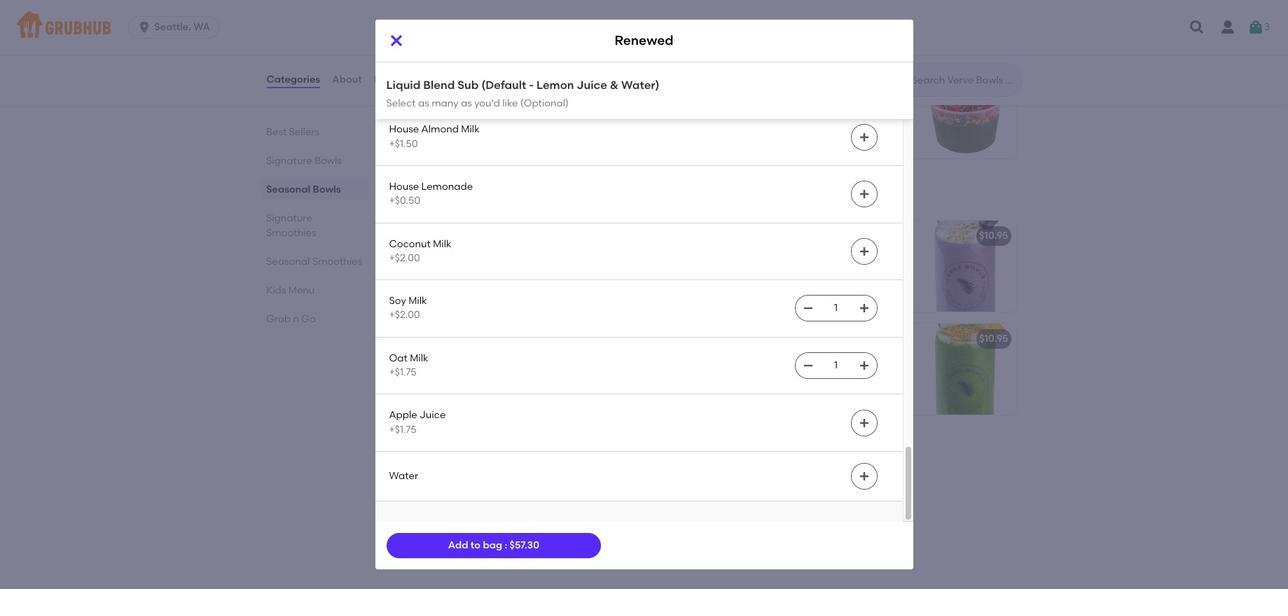 Task type: describe. For each thing, give the bounding box(es) containing it.
kids menu
[[266, 284, 314, 296]]

milk.
[[723, 139, 744, 151]]

apple juice +$1.75
[[389, 409, 446, 436]]

water inside mango, pineapple, banana, ginger, house-made lemon juice, water
[[532, 367, 559, 379]]

green
[[743, 333, 773, 345]]

performance for protein
[[416, 250, 478, 262]]

1 vertical spatial seasonal smoothies
[[398, 444, 546, 462]]

oat milk +$1.75
[[389, 352, 428, 378]]

+$1.75 for apple
[[389, 424, 417, 436]]

house for house lemonade +$0.50
[[389, 181, 419, 193]]

oats,
[[756, 278, 780, 290]]

milk for oat milk +$1.75
[[410, 352, 428, 364]]

water
[[389, 470, 418, 482]]

2 many from the top
[[432, 97, 459, 109]]

house- inside * performance * banana, choice of protein powder, peanut butter, house-made almond milk
[[409, 278, 442, 290]]

blue protein image
[[912, 221, 1017, 312]]

1 & from the top
[[610, 68, 619, 81]]

seattle, wa button
[[128, 16, 225, 39]]

+$2.00 for coconut
[[389, 252, 420, 264]]

uncrustabowl button
[[400, 67, 703, 159]]

+$1.75 for oat
[[389, 366, 417, 378]]

2 * from the left
[[480, 250, 485, 262]]

$57.30
[[510, 539, 539, 551]]

1 vertical spatial seasonal bowls
[[266, 184, 341, 195]]

coconut milk +$2.00
[[389, 238, 452, 264]]

banana, inside * performance * banana, choice of protein powder, peanut butter, house-made almond milk
[[487, 250, 527, 262]]

uncrustabowl image
[[598, 67, 703, 159]]

seattle, wa
[[154, 21, 210, 33]]

sellers
[[289, 126, 319, 138]]

0 vertical spatial and
[[768, 125, 787, 137]]

* performance * banana, choice of protein powder, peanut butter, house-made almond milk
[[409, 250, 573, 290]]

seasonal up kids menu
[[266, 256, 310, 268]]

choice inside * performance * banana, blueberry, choice of protein powder, peanut butter, oats, house-made almond milk
[[723, 264, 755, 276]]

kale, inside mango, pineapple, spinach, kale, ginger, bee pollen, house-made lemon juice, water
[[858, 353, 880, 365]]

made inside mango, pineapple, spinach, kale, ginger, bee pollen, house-made lemon juice, water
[[845, 367, 873, 379]]

4 * from the left
[[794, 250, 799, 262]]

seasonal down '+$1.25'
[[398, 35, 465, 52]]

soy
[[389, 295, 406, 307]]

organic
[[808, 139, 844, 151]]

granola,
[[847, 139, 886, 151]]

pineapple, for pollen,
[[762, 353, 813, 365]]

house- inside * performance * banana, blueberry, choice of protein powder, peanut butter, oats, house-made almond milk
[[782, 278, 815, 290]]

milk for soy milk +$2.00
[[409, 295, 427, 307]]

protein inside * performance * banana, choice of protein powder, peanut butter, house-made almond milk
[[409, 264, 443, 276]]

about
[[332, 73, 362, 85]]

almond inside * performance * banana, blueberry, choice of protein powder, peanut butter, oats, house-made almond milk
[[845, 278, 882, 290]]

blueberry,
[[844, 250, 891, 262]]

lemon inside mango, pineapple, banana, ginger, house-made lemon juice, water
[[472, 367, 502, 379]]

2 & from the top
[[610, 78, 619, 92]]

lemonade
[[422, 181, 473, 193]]

+$0.50
[[389, 195, 420, 207]]

of inside * performance * banana, choice of protein powder, peanut butter, house-made almond milk
[[564, 250, 573, 262]]

:
[[505, 539, 507, 551]]

$14.50
[[975, 77, 1005, 88]]

uncrustabowl
[[409, 77, 476, 88]]

$10.95 for * performance * banana, blueberry, choice of protein powder, peanut butter, oats, house-made almond milk
[[980, 230, 1009, 242]]

made inside * performance * banana, blueberry, choice of protein powder, peanut butter, oats, house-made almond milk
[[815, 278, 843, 290]]

almond inside açai sorbet blended with avocado, banana, spinach, kale, green spirulina, and house-made almond milk. topped with organic granola, strawberries, and cacao nibs.
[[852, 125, 889, 137]]

grab
[[266, 313, 291, 325]]

house lemonade +$0.50
[[389, 181, 473, 207]]

powder, inside * performance * banana, blueberry, choice of protein powder, peanut butter, oats, house-made almond milk
[[805, 264, 843, 276]]

spinach, inside mango, pineapple, spinach, kale, ginger, bee pollen, house-made lemon juice, water
[[815, 353, 855, 365]]

about button
[[332, 55, 363, 105]]

recovery image
[[598, 221, 703, 312]]

+$1.25
[[389, 10, 417, 22]]

0 vertical spatial renewed
[[615, 33, 674, 49]]

lemon inside mango, pineapple, spinach, kale, ginger, bee pollen, house-made lemon juice, water
[[723, 381, 752, 393]]

cacao
[[807, 153, 838, 165]]

green
[[832, 111, 860, 123]]

butter, inside * performance * banana, blueberry, choice of protein powder, peanut butter, oats, house-made almond milk
[[723, 278, 754, 290]]

2 liquid from the top
[[386, 78, 421, 92]]

sorbet
[[747, 96, 777, 108]]

3
[[1265, 21, 1270, 33]]

add to bag : $57.30
[[448, 539, 539, 551]]

milk inside * performance * banana, choice of protein powder, peanut butter, house-made almond milk
[[511, 278, 531, 290]]

grab n go
[[266, 313, 315, 325]]

0 horizontal spatial seasonal smoothies
[[266, 256, 362, 268]]

peanut inside * performance * banana, choice of protein powder, peanut butter, house-made almond milk
[[486, 264, 520, 276]]

almond
[[422, 124, 459, 136]]

1 (default from the top
[[482, 68, 526, 81]]

0 vertical spatial signature smoothies
[[398, 188, 550, 206]]

mango, pineapple, banana, ginger, house-made lemon juice, water
[[409, 353, 576, 379]]

svg image inside seattle, wa button
[[137, 20, 151, 34]]

2 vertical spatial bowls
[[313, 184, 341, 195]]

bee
[[723, 333, 741, 345]]

choice inside * performance * banana, choice of protein powder, peanut butter, house-made almond milk
[[530, 250, 562, 262]]

milk for coconut milk +$2.00
[[433, 238, 452, 250]]

bee green
[[723, 333, 773, 345]]

oat
[[389, 352, 408, 364]]

1 vertical spatial bowls
[[314, 155, 342, 167]]

milk inside house almond milk +$1.50
[[461, 124, 480, 136]]

strawberries,
[[723, 153, 784, 165]]

2 sub from the top
[[458, 78, 479, 92]]

n
[[293, 313, 299, 325]]

made inside * performance * banana, choice of protein powder, peanut butter, house-made almond milk
[[442, 278, 470, 290]]

2 (optional) from the top
[[520, 97, 569, 109]]

seasonal down signature bowls
[[266, 184, 310, 195]]

2 select from the top
[[386, 97, 416, 109]]

house- inside mango, pineapple, banana, ginger, house-made lemon juice, water
[[409, 367, 442, 379]]

açai sorbet blended with avocado, banana, spinach, kale, green spirulina, and house-made almond milk. topped with organic granola, strawberries, and cacao nibs.
[[723, 96, 889, 165]]

açai
[[723, 96, 744, 108]]

kale, inside açai sorbet blended with avocado, banana, spinach, kale, green spirulina, and house-made almond milk. topped with organic granola, strawberries, and cacao nibs.
[[808, 111, 830, 123]]

soy milk +$2.00
[[389, 295, 427, 321]]

apple
[[389, 409, 417, 421]]

made inside açai sorbet blended with avocado, banana, spinach, kale, green spirulina, and house-made almond milk. topped with organic granola, strawberries, and cacao nibs.
[[822, 125, 850, 137]]

1 many from the top
[[432, 86, 459, 98]]

1 you'd from the top
[[474, 86, 500, 98]]

nibs.
[[841, 153, 862, 165]]

2 like from the top
[[503, 97, 518, 109]]

1 - from the top
[[529, 68, 534, 81]]

bag
[[483, 539, 502, 551]]

juice, inside mango, pineapple, spinach, kale, ginger, bee pollen, house-made lemon juice, water
[[755, 381, 780, 393]]

2 (default from the top
[[482, 78, 526, 92]]

go
[[301, 313, 315, 325]]

* performance * banana, blueberry, choice of protein powder, peanut butter, oats, house-made almond milk
[[723, 250, 891, 304]]

1 liquid blend sub (default - lemon juice & water) select as many as you'd like (optional) from the top
[[386, 68, 660, 98]]



Task type: vqa. For each thing, say whether or not it's contained in the screenshot.
topmost the Signature Smoothies
yes



Task type: locate. For each thing, give the bounding box(es) containing it.
seasonal
[[398, 35, 465, 52], [266, 184, 310, 195], [266, 256, 310, 268], [398, 444, 465, 462]]

reviews
[[374, 73, 413, 85]]

1 $10.95 from the top
[[980, 230, 1009, 242]]

1 vertical spatial butter,
[[723, 278, 754, 290]]

best
[[266, 126, 286, 138]]

made right the oats,
[[815, 278, 843, 290]]

made down coconut milk +$2.00
[[442, 278, 470, 290]]

with up green
[[821, 96, 841, 108]]

1 vertical spatial of
[[757, 264, 767, 276]]

peanut
[[486, 264, 520, 276], [846, 264, 880, 276]]

2 water) from the top
[[621, 78, 660, 92]]

1 vertical spatial water
[[782, 381, 809, 393]]

bowls
[[469, 35, 513, 52], [314, 155, 342, 167], [313, 184, 341, 195]]

input item quantity number field for oat milk
[[821, 353, 852, 378]]

seasonal bowls up uncrustabowl
[[398, 35, 513, 52]]

1 pineapple, from the left
[[448, 353, 499, 365]]

protein down coconut
[[409, 264, 443, 276]]

kale yeah image
[[912, 67, 1017, 159]]

sub
[[458, 68, 479, 81], [458, 78, 479, 92]]

juice,
[[504, 367, 529, 379], [755, 381, 780, 393]]

1 water) from the top
[[621, 68, 660, 81]]

house- up soy milk +$2.00
[[409, 278, 442, 290]]

0 vertical spatial butter,
[[522, 264, 554, 276]]

house inside house lemonade +$0.50
[[389, 181, 419, 193]]

performance for of
[[730, 250, 792, 262]]

spinach,
[[765, 111, 806, 123], [815, 353, 855, 365]]

house- up organic
[[789, 125, 822, 137]]

chagaccino smoothie image
[[598, 477, 703, 568]]

1 horizontal spatial butter,
[[723, 278, 754, 290]]

blend
[[423, 68, 455, 81], [423, 78, 455, 92]]

2 +$2.00 from the top
[[389, 309, 420, 321]]

3 button
[[1248, 15, 1270, 40]]

1 mango, from the left
[[409, 353, 446, 365]]

1 vertical spatial signature
[[398, 188, 469, 206]]

0 vertical spatial $10.95
[[980, 230, 1009, 242]]

house- inside mango, pineapple, spinach, kale, ginger, bee pollen, house-made lemon juice, water
[[812, 367, 845, 379]]

0 horizontal spatial pineapple,
[[448, 353, 499, 365]]

you'd
[[474, 86, 500, 98], [474, 97, 500, 109]]

1 protein from the left
[[409, 264, 443, 276]]

liquid right about
[[386, 68, 421, 81]]

mango,
[[409, 353, 446, 365], [723, 353, 759, 365]]

house inside house almond milk +$1.50
[[389, 124, 419, 136]]

categories button
[[266, 55, 321, 105]]

1 vertical spatial kale,
[[858, 353, 880, 365]]

+$1.75 inside oat milk +$1.75
[[389, 366, 417, 378]]

svg image inside "3" button
[[1248, 19, 1265, 36]]

0 vertical spatial ginger,
[[544, 353, 576, 365]]

+
[[1005, 77, 1011, 88]]

juice
[[577, 68, 607, 81], [577, 78, 607, 92], [420, 409, 446, 421]]

2 liquid blend sub (default - lemon juice & water) select as many as you'd like (optional) from the top
[[386, 78, 660, 109]]

0 vertical spatial seasonal bowls
[[398, 35, 513, 52]]

signature down signature bowls
[[266, 212, 312, 224]]

milk inside soy milk +$2.00
[[409, 295, 427, 307]]

liquid right about 'button'
[[386, 78, 421, 92]]

0 horizontal spatial milk
[[511, 278, 531, 290]]

signature smoothies up recovery
[[398, 188, 550, 206]]

butter,
[[522, 264, 554, 276], [723, 278, 754, 290]]

almond
[[852, 125, 889, 137], [472, 278, 509, 290], [845, 278, 882, 290]]

made up organic
[[822, 125, 850, 137]]

3 * from the left
[[723, 250, 727, 262]]

2 peanut from the left
[[846, 264, 880, 276]]

protein inside * performance * banana, blueberry, choice of protein powder, peanut butter, oats, house-made almond milk
[[769, 264, 803, 276]]

0 vertical spatial with
[[821, 96, 841, 108]]

kale,
[[808, 111, 830, 123], [858, 353, 880, 365]]

1 horizontal spatial seasonal bowls
[[398, 35, 513, 52]]

1 select from the top
[[386, 86, 416, 98]]

milk right coconut
[[433, 238, 452, 250]]

1 * from the left
[[409, 250, 413, 262]]

0 horizontal spatial kale,
[[808, 111, 830, 123]]

+$2.00 down soy
[[389, 309, 420, 321]]

1 vertical spatial renewed
[[409, 333, 453, 345]]

1 vertical spatial input item quantity number field
[[821, 353, 852, 378]]

of inside * performance * banana, blueberry, choice of protein powder, peanut butter, oats, house-made almond milk
[[757, 264, 767, 276]]

ginger, inside mango, pineapple, spinach, kale, ginger, bee pollen, house-made lemon juice, water
[[723, 367, 755, 379]]

+$2.00 inside soy milk +$2.00
[[389, 309, 420, 321]]

1 +$1.75 from the top
[[389, 366, 417, 378]]

pineapple,
[[448, 353, 499, 365], [762, 353, 813, 365]]

many up almond
[[432, 86, 459, 98]]

0 horizontal spatial performance
[[416, 250, 478, 262]]

1 horizontal spatial lemon
[[723, 381, 752, 393]]

2 - from the top
[[529, 78, 534, 92]]

1 vertical spatial signature smoothies
[[266, 212, 316, 239]]

1 horizontal spatial peanut
[[846, 264, 880, 276]]

1 vertical spatial $10.95
[[980, 333, 1009, 345]]

coconut
[[389, 238, 431, 250]]

performance up the oats,
[[730, 250, 792, 262]]

of
[[564, 250, 573, 262], [757, 264, 767, 276]]

to
[[471, 539, 481, 551]]

wa
[[194, 21, 210, 33]]

1 vertical spatial and
[[786, 153, 805, 165]]

+$1.75 inside apple juice +$1.75
[[389, 424, 417, 436]]

2 vertical spatial signature
[[266, 212, 312, 224]]

categories
[[267, 73, 320, 85]]

0 vertical spatial water
[[532, 367, 559, 379]]

mango, for ginger,
[[723, 353, 759, 365]]

1 vertical spatial +$2.00
[[389, 309, 420, 321]]

pollen,
[[778, 367, 810, 379]]

best sellers
[[266, 126, 319, 138]]

milk inside coconut milk +$2.00
[[433, 238, 452, 250]]

1 +$2.00 from the top
[[389, 252, 420, 264]]

spirulina,
[[723, 125, 765, 137]]

1 peanut from the left
[[486, 264, 520, 276]]

1 horizontal spatial milk
[[723, 293, 742, 304]]

house- right the oats,
[[782, 278, 815, 290]]

1 horizontal spatial spinach,
[[815, 353, 855, 365]]

0 horizontal spatial water
[[532, 367, 559, 379]]

+$2.00 down coconut
[[389, 252, 420, 264]]

milk inside * performance * banana, blueberry, choice of protein powder, peanut butter, oats, house-made almond milk
[[723, 293, 742, 304]]

liquid blend sub (default - lemon juice & water) select as many as you'd like (optional)
[[386, 68, 660, 98], [386, 78, 660, 109]]

0 horizontal spatial lemon
[[472, 367, 502, 379]]

pineapple, up pollen, on the bottom of the page
[[762, 353, 813, 365]]

bee green image
[[912, 324, 1017, 415]]

and left the cacao
[[786, 153, 805, 165]]

bee
[[758, 367, 776, 379]]

performance down recovery
[[416, 250, 478, 262]]

protein
[[409, 264, 443, 276], [769, 264, 803, 276]]

as
[[418, 86, 429, 98], [461, 86, 472, 98], [418, 97, 429, 109], [461, 97, 472, 109]]

house up '+$1.50'
[[389, 124, 419, 136]]

milk right almond
[[461, 124, 480, 136]]

1 horizontal spatial choice
[[723, 264, 755, 276]]

house up "+$0.50"
[[389, 181, 419, 193]]

pineapple, inside mango, pineapple, banana, ginger, house-made lemon juice, water
[[448, 353, 499, 365]]

0 horizontal spatial choice
[[530, 250, 562, 262]]

milk right oat
[[410, 352, 428, 364]]

+$2.00 for soy
[[389, 309, 420, 321]]

signature down best sellers
[[266, 155, 312, 167]]

reviews button
[[373, 55, 414, 105]]

house almond milk +$1.50
[[389, 124, 480, 150]]

2 blend from the top
[[423, 78, 455, 92]]

0 vertical spatial milk
[[511, 278, 531, 290]]

and up topped
[[768, 125, 787, 137]]

1 (optional) from the top
[[520, 86, 569, 98]]

2 you'd from the top
[[474, 97, 500, 109]]

avocado,
[[844, 96, 888, 108]]

ginger, inside mango, pineapple, banana, ginger, house-made lemon juice, water
[[544, 353, 576, 365]]

seasonal smoothies
[[266, 256, 362, 268], [398, 444, 546, 462]]

signature bowls
[[266, 155, 342, 167]]

and
[[768, 125, 787, 137], [786, 153, 805, 165]]

+$1.75 down apple
[[389, 424, 417, 436]]

0 horizontal spatial protein
[[409, 264, 443, 276]]

0 vertical spatial lemon
[[472, 367, 502, 379]]

1 horizontal spatial mango,
[[723, 353, 759, 365]]

many down uncrustabowl
[[432, 97, 459, 109]]

(default
[[482, 68, 526, 81], [482, 78, 526, 92]]

1 vertical spatial +$1.75
[[389, 424, 417, 436]]

1 horizontal spatial kale,
[[858, 353, 880, 365]]

signature
[[266, 155, 312, 167], [398, 188, 469, 206], [266, 212, 312, 224]]

1 vertical spatial with
[[785, 139, 805, 151]]

banana, inside mango, pineapple, banana, ginger, house-made lemon juice, water
[[501, 353, 541, 365]]

2 pineapple, from the left
[[762, 353, 813, 365]]

0 vertical spatial kale,
[[808, 111, 830, 123]]

0 horizontal spatial ginger,
[[544, 353, 576, 365]]

spinach, inside açai sorbet blended with avocado, banana, spinach, kale, green spirulina, and house-made almond milk. topped with organic granola, strawberries, and cacao nibs.
[[765, 111, 806, 123]]

bowls down signature bowls
[[313, 184, 341, 195]]

blended
[[779, 96, 819, 108]]

1 house from the top
[[389, 124, 419, 136]]

+$2.00 inside coconut milk +$2.00
[[389, 252, 420, 264]]

0 vertical spatial choice
[[530, 250, 562, 262]]

milk inside oat milk +$1.75
[[410, 352, 428, 364]]

renewed image
[[598, 324, 703, 415]]

1 horizontal spatial water
[[782, 381, 809, 393]]

seasonal smoothies up menu at the left of the page
[[266, 256, 362, 268]]

1 performance from the left
[[416, 250, 478, 262]]

banana, inside * performance * banana, blueberry, choice of protein powder, peanut butter, oats, house-made almond milk
[[801, 250, 841, 262]]

you'd down uncrustabowl
[[474, 97, 500, 109]]

add
[[448, 539, 468, 551]]

Input item quantity number field
[[821, 296, 852, 321], [821, 353, 852, 378]]

1 like from the top
[[503, 86, 518, 98]]

2 protein from the left
[[769, 264, 803, 276]]

2 lemon from the top
[[537, 78, 574, 92]]

mango, inside mango, pineapple, spinach, kale, ginger, bee pollen, house-made lemon juice, water
[[723, 353, 759, 365]]

butter, inside * performance * banana, choice of protein powder, peanut butter, house-made almond milk
[[522, 264, 554, 276]]

1 horizontal spatial of
[[757, 264, 767, 276]]

(optional)
[[520, 86, 569, 98], [520, 97, 569, 109]]

1 liquid from the top
[[386, 68, 421, 81]]

0 horizontal spatial mango,
[[409, 353, 446, 365]]

1 horizontal spatial performance
[[730, 250, 792, 262]]

blend right reviews
[[423, 68, 455, 81]]

$10.95 for mango, pineapple, spinach, kale, ginger, bee pollen, house-made lemon juice, water
[[980, 333, 1009, 345]]

0 vertical spatial of
[[564, 250, 573, 262]]

made right oat milk +$1.75
[[442, 367, 470, 379]]

house- up apple
[[409, 367, 442, 379]]

water
[[532, 367, 559, 379], [782, 381, 809, 393]]

Search Verve Bowls - Capitol Hill search field
[[910, 74, 1018, 87]]

1 powder, from the left
[[445, 264, 483, 276]]

0 vertical spatial juice,
[[504, 367, 529, 379]]

1 horizontal spatial signature smoothies
[[398, 188, 550, 206]]

0 horizontal spatial seasonal bowls
[[266, 184, 341, 195]]

house for house almond milk +$1.50
[[389, 124, 419, 136]]

powder,
[[445, 264, 483, 276], [805, 264, 843, 276]]

blend up almond
[[423, 78, 455, 92]]

0 vertical spatial seasonal smoothies
[[266, 256, 362, 268]]

mango, for house-
[[409, 353, 446, 365]]

water)
[[621, 68, 660, 81], [621, 78, 660, 92]]

1 blend from the top
[[423, 68, 455, 81]]

1 lemon from the top
[[537, 68, 574, 81]]

mango, inside mango, pineapple, banana, ginger, house-made lemon juice, water
[[409, 353, 446, 365]]

bowls up uncrustabowl
[[469, 35, 513, 52]]

mango, right oat
[[409, 353, 446, 365]]

select
[[386, 86, 416, 98], [386, 97, 416, 109]]

-
[[529, 68, 534, 81], [529, 78, 534, 92]]

smoothies
[[473, 188, 550, 206], [266, 227, 316, 239], [312, 256, 362, 268], [469, 444, 546, 462]]

0 horizontal spatial peanut
[[486, 264, 520, 276]]

lemon
[[472, 367, 502, 379], [723, 381, 752, 393]]

0 vertical spatial signature
[[266, 155, 312, 167]]

2 house from the top
[[389, 181, 419, 193]]

house
[[389, 124, 419, 136], [389, 181, 419, 193]]

bowls down sellers
[[314, 155, 342, 167]]

seattle,
[[154, 21, 191, 33]]

menu
[[288, 284, 314, 296]]

1 vertical spatial house
[[389, 181, 419, 193]]

input item quantity number field down blueberry,
[[821, 296, 852, 321]]

you'd up house almond milk +$1.50 at the left
[[474, 86, 500, 98]]

performance
[[416, 250, 478, 262], [730, 250, 792, 262]]

1 vertical spatial choice
[[723, 264, 755, 276]]

0 horizontal spatial signature smoothies
[[266, 212, 316, 239]]

1 vertical spatial milk
[[723, 293, 742, 304]]

0 horizontal spatial butter,
[[522, 264, 554, 276]]

recovery
[[409, 230, 453, 242]]

0 horizontal spatial spinach,
[[765, 111, 806, 123]]

performance inside * performance * banana, choice of protein powder, peanut butter, house-made almond milk
[[416, 250, 478, 262]]

0 horizontal spatial of
[[564, 250, 573, 262]]

1 horizontal spatial renewed
[[615, 33, 674, 49]]

1 horizontal spatial seasonal smoothies
[[398, 444, 546, 462]]

2 mango, from the left
[[723, 353, 759, 365]]

svg image
[[859, 132, 870, 143], [859, 246, 870, 257], [859, 303, 870, 314], [803, 360, 814, 371], [859, 471, 870, 482]]

with
[[821, 96, 841, 108], [785, 139, 805, 151]]

house- right pollen, on the bottom of the page
[[812, 367, 845, 379]]

1 sub from the top
[[458, 68, 479, 81]]

peanut inside * performance * banana, blueberry, choice of protein powder, peanut butter, oats, house-made almond milk
[[846, 264, 880, 276]]

house- inside açai sorbet blended with avocado, banana, spinach, kale, green spirulina, and house-made almond milk. topped with organic granola, strawberries, and cacao nibs.
[[789, 125, 822, 137]]

made inside mango, pineapple, banana, ginger, house-made lemon juice, water
[[442, 367, 470, 379]]

mango, down bee green
[[723, 353, 759, 365]]

pineapple, right oat milk +$1.75
[[448, 353, 499, 365]]

$9.95
[[670, 333, 695, 345]]

topped
[[747, 139, 783, 151]]

main navigation navigation
[[0, 0, 1288, 55]]

2 +$1.75 from the top
[[389, 424, 417, 436]]

+$1.50
[[389, 138, 418, 150]]

2 powder, from the left
[[805, 264, 843, 276]]

ginger,
[[544, 353, 576, 365], [723, 367, 755, 379]]

signature up recovery
[[398, 188, 469, 206]]

+$1.75 down oat
[[389, 366, 417, 378]]

1 horizontal spatial juice,
[[755, 381, 780, 393]]

powder, inside * performance * banana, choice of protein powder, peanut butter, house-made almond milk
[[445, 264, 483, 276]]

0 vertical spatial house
[[389, 124, 419, 136]]

0 vertical spatial bowls
[[469, 35, 513, 52]]

seasonal down apple juice +$1.75
[[398, 444, 465, 462]]

made
[[822, 125, 850, 137], [442, 278, 470, 290], [815, 278, 843, 290], [442, 367, 470, 379], [845, 367, 873, 379]]

liquid
[[386, 68, 421, 81], [386, 78, 421, 92]]

seasonal smoothies down apple juice +$1.75
[[398, 444, 546, 462]]

2 performance from the left
[[730, 250, 792, 262]]

signature smoothies
[[398, 188, 550, 206], [266, 212, 316, 239]]

input item quantity number field for soy milk
[[821, 296, 852, 321]]

1 horizontal spatial protein
[[769, 264, 803, 276]]

performance inside * performance * banana, blueberry, choice of protein powder, peanut butter, oats, house-made almond milk
[[730, 250, 792, 262]]

pineapple, inside mango, pineapple, spinach, kale, ginger, bee pollen, house-made lemon juice, water
[[762, 353, 813, 365]]

0 vertical spatial +$1.75
[[389, 366, 417, 378]]

&
[[610, 68, 619, 81], [610, 78, 619, 92]]

mango, pineapple, spinach, kale, ginger, bee pollen, house-made lemon juice, water
[[723, 353, 880, 393]]

0 horizontal spatial with
[[785, 139, 805, 151]]

$14.50 +
[[975, 77, 1011, 88]]

protein up the oats,
[[769, 264, 803, 276]]

1 vertical spatial ginger,
[[723, 367, 755, 379]]

1 vertical spatial lemon
[[723, 381, 752, 393]]

2 $10.95 from the top
[[980, 333, 1009, 345]]

signature smoothies up kids menu
[[266, 212, 316, 239]]

juice, inside mango, pineapple, banana, ginger, house-made lemon juice, water
[[504, 367, 529, 379]]

water inside mango, pineapple, spinach, kale, ginger, bee pollen, house-made lemon juice, water
[[782, 381, 809, 393]]

1 horizontal spatial pineapple,
[[762, 353, 813, 365]]

almond inside * performance * banana, choice of protein powder, peanut butter, house-made almond milk
[[472, 278, 509, 290]]

juice inside apple juice +$1.75
[[420, 409, 446, 421]]

lemon
[[537, 68, 574, 81], [537, 78, 574, 92]]

1 vertical spatial spinach,
[[815, 353, 855, 365]]

1 horizontal spatial ginger,
[[723, 367, 755, 379]]

input item quantity number field right pollen, on the bottom of the page
[[821, 353, 852, 378]]

seasonal bowls down signature bowls
[[266, 184, 341, 195]]

0 horizontal spatial juice,
[[504, 367, 529, 379]]

0 vertical spatial +$2.00
[[389, 252, 420, 264]]

svg image
[[1189, 19, 1206, 36], [1248, 19, 1265, 36], [137, 20, 151, 34], [388, 32, 405, 49], [859, 189, 870, 200], [803, 303, 814, 314], [859, 360, 870, 371], [859, 417, 870, 429]]

2 input item quantity number field from the top
[[821, 353, 852, 378]]

+$1.75
[[389, 366, 417, 378], [389, 424, 417, 436]]

pineapple, for lemon
[[448, 353, 499, 365]]

1 horizontal spatial with
[[821, 96, 841, 108]]

banana, inside açai sorbet blended with avocado, banana, spinach, kale, green spirulina, and house-made almond milk. topped with organic granola, strawberries, and cacao nibs.
[[723, 111, 763, 123]]

1 input item quantity number field from the top
[[821, 296, 852, 321]]

made right pollen, on the bottom of the page
[[845, 367, 873, 379]]

0 horizontal spatial powder,
[[445, 264, 483, 276]]

0 vertical spatial input item quantity number field
[[821, 296, 852, 321]]

0 horizontal spatial renewed
[[409, 333, 453, 345]]

kids
[[266, 284, 286, 296]]

with right topped
[[785, 139, 805, 151]]

milk right soy
[[409, 295, 427, 307]]

1 vertical spatial juice,
[[755, 381, 780, 393]]

$10.95
[[980, 230, 1009, 242], [980, 333, 1009, 345]]

0 vertical spatial spinach,
[[765, 111, 806, 123]]

many
[[432, 86, 459, 98], [432, 97, 459, 109]]

1 horizontal spatial powder,
[[805, 264, 843, 276]]



